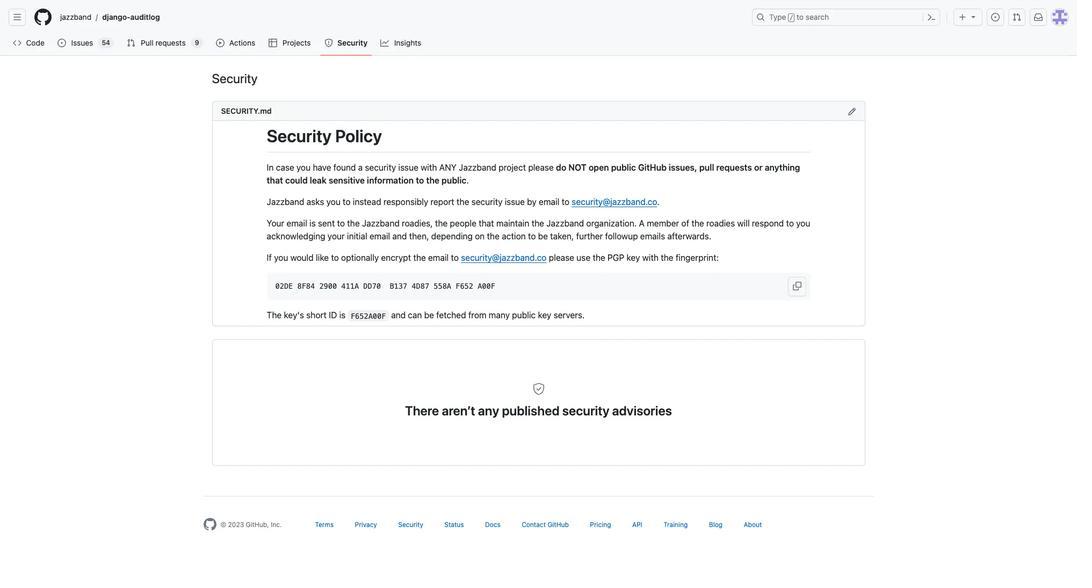 Task type: vqa. For each thing, say whether or not it's contained in the screenshot.
THE AND within the SSH and GPG keys link
no



Task type: locate. For each thing, give the bounding box(es) containing it.
9
[[195, 39, 199, 47]]

1 horizontal spatial with
[[643, 253, 659, 263]]

0 vertical spatial public
[[611, 163, 636, 172]]

taken,
[[550, 231, 574, 241]]

play image
[[216, 39, 224, 47]]

django-auditlog link
[[98, 9, 164, 26]]

github,
[[246, 522, 269, 530]]

that up on
[[479, 219, 494, 228]]

/ inside type / to search
[[790, 14, 794, 22]]

contact
[[522, 522, 546, 530]]

homepage image left ©
[[203, 519, 216, 532]]

0 horizontal spatial public
[[442, 176, 467, 185]]

emails
[[641, 231, 666, 241]]

0 vertical spatial key
[[627, 253, 640, 263]]

to left the search
[[797, 12, 804, 22]]

1 vertical spatial issue
[[505, 197, 525, 207]]

your email is sent to the jazzband roadies, the people that maintain the jazzband organization. a member of the roadies will respond to you acknowledging your initial email and then, depending on the action to be taken, further followup emails afterwards.
[[267, 219, 811, 241]]

requests right pull
[[156, 38, 186, 47]]

of
[[682, 219, 690, 228]]

actions link
[[212, 35, 260, 51]]

git pull request image left pull
[[127, 39, 135, 47]]

issue up information at the left top of the page
[[399, 163, 419, 172]]

fork this repository and edit the file image
[[848, 107, 857, 116]]

email up acknowledging
[[287, 219, 307, 228]]

.
[[467, 176, 469, 185], [658, 197, 660, 207]]

0 vertical spatial with
[[421, 163, 437, 172]]

security@jazzband.co down action
[[461, 253, 547, 263]]

issue left by on the left
[[505, 197, 525, 207]]

be right can
[[424, 311, 434, 321]]

github right contact
[[548, 522, 569, 530]]

there aren't any published security advisories
[[405, 404, 672, 419]]

0 horizontal spatial requests
[[156, 38, 186, 47]]

id
[[329, 311, 337, 321]]

actions
[[229, 38, 255, 47]]

insights link
[[376, 35, 427, 51]]

do
[[556, 163, 567, 172]]

you right if
[[274, 253, 288, 263]]

0 vertical spatial issue
[[399, 163, 419, 172]]

servers.
[[554, 311, 585, 321]]

security up case at the left of page
[[267, 126, 332, 146]]

to
[[797, 12, 804, 22], [416, 176, 424, 185], [343, 197, 351, 207], [562, 197, 570, 207], [337, 219, 345, 228], [787, 219, 794, 228], [528, 231, 536, 241], [331, 253, 339, 263], [451, 253, 459, 263]]

to right by on the left
[[562, 197, 570, 207]]

0 vertical spatial be
[[538, 231, 548, 241]]

2023
[[228, 522, 244, 530]]

with left any
[[421, 163, 437, 172]]

the down then,
[[414, 253, 426, 263]]

1 horizontal spatial .
[[658, 197, 660, 207]]

security link
[[320, 35, 372, 51], [398, 522, 424, 530]]

. up "jazzband asks you to instead responsibly report the security issue by email to security@jazzband.co ."
[[467, 176, 469, 185]]

is right "id"
[[339, 311, 346, 321]]

that inside your email is sent to the jazzband roadies, the people that maintain the jazzband organization. a member of the roadies will respond to you acknowledging your initial email and then, depending on the action to be taken, further followup emails afterwards.
[[479, 219, 494, 228]]

1 horizontal spatial key
[[627, 253, 640, 263]]

0 vertical spatial git pull request image
[[1013, 13, 1022, 22]]

security@jazzband.co link for if you would like to optionally encrypt the email to
[[461, 253, 547, 263]]

0 horizontal spatial security link
[[320, 35, 372, 51]]

/
[[96, 13, 98, 22], [790, 14, 794, 22]]

code
[[26, 38, 45, 47]]

1 horizontal spatial security link
[[398, 522, 424, 530]]

0 horizontal spatial git pull request image
[[127, 39, 135, 47]]

1 vertical spatial security
[[472, 197, 503, 207]]

0 vertical spatial requests
[[156, 38, 186, 47]]

1 vertical spatial key
[[538, 311, 552, 321]]

security@jazzband.co link down action
[[461, 253, 547, 263]]

0 horizontal spatial /
[[96, 13, 98, 22]]

security.md
[[221, 106, 272, 115]]

the right "report" at the top
[[457, 197, 469, 207]]

that for could
[[267, 176, 283, 185]]

0 vertical spatial github
[[638, 163, 667, 172]]

0 horizontal spatial security@jazzband.co link
[[461, 253, 547, 263]]

1 vertical spatial is
[[339, 311, 346, 321]]

is
[[310, 219, 316, 228], [339, 311, 346, 321]]

0 horizontal spatial be
[[424, 311, 434, 321]]

initial
[[347, 231, 367, 241]]

instead
[[353, 197, 381, 207]]

1 horizontal spatial that
[[479, 219, 494, 228]]

action
[[502, 231, 526, 241]]

security@jazzband.co link up organization.
[[572, 197, 658, 207]]

the inside do not open public github issues, pull requests or anything that could leak sensitive information to the public
[[426, 176, 440, 185]]

blog
[[709, 522, 723, 530]]

to up your
[[337, 219, 345, 228]]

docs link
[[485, 522, 501, 530]]

with down emails
[[643, 253, 659, 263]]

1 vertical spatial homepage image
[[203, 519, 216, 532]]

privacy link
[[355, 522, 377, 530]]

1 vertical spatial requests
[[717, 163, 752, 172]]

that inside do not open public github issues, pull requests or anything that could leak sensitive information to the public
[[267, 176, 283, 185]]

1 vertical spatial security@jazzband.co link
[[461, 253, 547, 263]]

would
[[291, 253, 314, 263]]

1 horizontal spatial security@jazzband.co
[[572, 197, 658, 207]]

asks
[[307, 197, 324, 207]]

docs
[[485, 522, 501, 530]]

use
[[577, 253, 591, 263]]

0 vertical spatial security
[[365, 163, 396, 172]]

0 vertical spatial security@jazzband.co link
[[572, 197, 658, 207]]

1 horizontal spatial public
[[512, 311, 536, 321]]

0 horizontal spatial security
[[365, 163, 396, 172]]

be left taken,
[[538, 231, 548, 241]]

pull
[[141, 38, 154, 47]]

if
[[267, 253, 272, 263]]

security@jazzband.co link
[[572, 197, 658, 207], [461, 253, 547, 263]]

0 horizontal spatial that
[[267, 176, 283, 185]]

2 vertical spatial security
[[563, 404, 610, 419]]

0 horizontal spatial key
[[538, 311, 552, 321]]

security@jazzband.co up organization.
[[572, 197, 658, 207]]

0 vertical spatial .
[[467, 176, 469, 185]]

django-
[[102, 12, 130, 22]]

depending
[[431, 231, 473, 241]]

to down depending
[[451, 253, 459, 263]]

requests left or
[[717, 163, 752, 172]]

fetched
[[437, 311, 466, 321]]

security@jazzband.co link for jazzband asks you to instead responsibly report the security issue by email to
[[572, 197, 658, 207]]

type / to search
[[770, 12, 829, 22]]

pull requests
[[141, 38, 186, 47]]

is left sent
[[310, 219, 316, 228]]

open
[[589, 163, 609, 172]]

the right on
[[487, 231, 500, 241]]

jazzband up your
[[267, 197, 305, 207]]

02de 8f84 2900 411a dd70  b137 4d87 558a f652 a00f
[[275, 282, 496, 291]]

1 horizontal spatial be
[[538, 231, 548, 241]]

contact github link
[[522, 522, 569, 530]]

public right open
[[611, 163, 636, 172]]

jazzband link
[[56, 9, 96, 26]]

0 horizontal spatial github
[[548, 522, 569, 530]]

security link left status
[[398, 522, 424, 530]]

54
[[102, 39, 110, 47]]

and left then,
[[393, 231, 407, 241]]

you up could
[[297, 163, 311, 172]]

organization.
[[587, 219, 637, 228]]

you inside your email is sent to the jazzband roadies, the people that maintain the jazzband organization. a member of the roadies will respond to you acknowledging your initial email and then, depending on the action to be taken, further followup emails afterwards.
[[797, 219, 811, 228]]

jazzband right any
[[459, 163, 497, 172]]

respond
[[752, 219, 784, 228]]

to down in case you have found a security issue with any jazzband project please at the top
[[416, 176, 424, 185]]

acknowledging
[[267, 231, 326, 241]]

0 vertical spatial homepage image
[[34, 9, 52, 26]]

git pull request image
[[1013, 13, 1022, 22], [127, 39, 135, 47]]

with
[[421, 163, 437, 172], [643, 253, 659, 263]]

leak
[[310, 176, 327, 185]]

homepage image
[[34, 9, 52, 26], [203, 519, 216, 532]]

0 vertical spatial and
[[393, 231, 407, 241]]

to right action
[[528, 231, 536, 241]]

security right shield image
[[338, 38, 368, 47]]

you
[[297, 163, 311, 172], [327, 197, 341, 207], [797, 219, 811, 228], [274, 253, 288, 263]]

1 horizontal spatial /
[[790, 14, 794, 22]]

privacy
[[355, 522, 377, 530]]

the right of
[[692, 219, 705, 228]]

1 horizontal spatial requests
[[717, 163, 752, 172]]

you right respond
[[797, 219, 811, 228]]

projects link
[[265, 35, 316, 51]]

1 horizontal spatial github
[[638, 163, 667, 172]]

afterwards.
[[668, 231, 712, 241]]

/ left django-
[[96, 13, 98, 22]]

git pull request image right issue opened image
[[1013, 13, 1022, 22]]

1 vertical spatial be
[[424, 311, 434, 321]]

and inside your email is sent to the jazzband roadies, the people that maintain the jazzband organization. a member of the roadies will respond to you acknowledging your initial email and then, depending on the action to be taken, further followup emails afterwards.
[[393, 231, 407, 241]]

further
[[577, 231, 603, 241]]

search
[[806, 12, 829, 22]]

many
[[489, 311, 510, 321]]

0 vertical spatial is
[[310, 219, 316, 228]]

then,
[[409, 231, 429, 241]]

1 vertical spatial that
[[479, 219, 494, 228]]

aren't
[[442, 404, 476, 419]]

projects
[[283, 38, 311, 47]]

and left can
[[391, 311, 406, 321]]

issue
[[399, 163, 419, 172], [505, 197, 525, 207]]

1 vertical spatial git pull request image
[[127, 39, 135, 47]]

key
[[627, 253, 640, 263], [538, 311, 552, 321]]

public
[[611, 163, 636, 172], [442, 176, 467, 185], [512, 311, 536, 321]]

please left "do"
[[529, 163, 554, 172]]

security
[[338, 38, 368, 47], [212, 71, 258, 86], [267, 126, 332, 146], [398, 522, 424, 530]]

key left servers.
[[538, 311, 552, 321]]

the down any
[[426, 176, 440, 185]]

auditlog
[[130, 12, 160, 22]]

1 horizontal spatial git pull request image
[[1013, 13, 1022, 22]]

public right "many"
[[512, 311, 536, 321]]

1 vertical spatial security@jazzband.co
[[461, 253, 547, 263]]

terms link
[[315, 522, 334, 530]]

. up member
[[658, 197, 660, 207]]

information
[[367, 176, 414, 185]]

key right the pgp
[[627, 253, 640, 263]]

security@jazzband.co
[[572, 197, 658, 207], [461, 253, 547, 263]]

jazzband
[[60, 12, 91, 22]]

/ inside jazzband / django-auditlog
[[96, 13, 98, 22]]

security link left graph image
[[320, 35, 372, 51]]

github left issues,
[[638, 163, 667, 172]]

0 vertical spatial that
[[267, 176, 283, 185]]

your
[[267, 219, 285, 228]]

to left instead
[[343, 197, 351, 207]]

that down in at the left
[[267, 176, 283, 185]]

public down any
[[442, 176, 467, 185]]

0 horizontal spatial is
[[310, 219, 316, 228]]

list
[[56, 9, 746, 26]]

1 vertical spatial .
[[658, 197, 660, 207]]

list containing jazzband
[[56, 9, 746, 26]]

homepage image up code
[[34, 9, 52, 26]]

1 horizontal spatial homepage image
[[203, 519, 216, 532]]

/ right type
[[790, 14, 794, 22]]

please down taken,
[[549, 253, 575, 263]]

followup
[[605, 231, 638, 241]]

command palette image
[[928, 13, 936, 22]]

key's
[[284, 311, 304, 321]]

0 horizontal spatial issue
[[399, 163, 419, 172]]

be
[[538, 231, 548, 241], [424, 311, 434, 321]]

jazzband up taken,
[[547, 219, 584, 228]]

1 horizontal spatial security@jazzband.co link
[[572, 197, 658, 207]]

will
[[738, 219, 750, 228]]



Task type: describe. For each thing, give the bounding box(es) containing it.
copy image
[[793, 282, 802, 291]]

maintain
[[497, 219, 530, 228]]

on
[[475, 231, 485, 241]]

triangle down image
[[970, 12, 978, 21]]

/ for jazzband
[[96, 13, 98, 22]]

0 horizontal spatial with
[[421, 163, 437, 172]]

issue opened image
[[58, 39, 66, 47]]

pricing
[[590, 522, 611, 530]]

you right asks
[[327, 197, 341, 207]]

about
[[744, 522, 762, 530]]

issues,
[[669, 163, 698, 172]]

anything
[[765, 163, 801, 172]]

published
[[502, 404, 560, 419]]

code image
[[13, 39, 22, 47]]

issue opened image
[[992, 13, 1000, 22]]

do not open public github issues, pull requests or anything that could leak sensitive information to the public
[[267, 163, 801, 185]]

/ for type
[[790, 14, 794, 22]]

0 horizontal spatial homepage image
[[34, 9, 52, 26]]

graph image
[[381, 39, 389, 47]]

report
[[431, 197, 455, 207]]

roadies,
[[402, 219, 433, 228]]

insights
[[394, 38, 422, 47]]

0 horizontal spatial security@jazzband.co
[[461, 253, 547, 263]]

have
[[313, 163, 331, 172]]

the
[[267, 311, 282, 321]]

any
[[439, 163, 457, 172]]

or
[[755, 163, 763, 172]]

table image
[[269, 39, 278, 47]]

case
[[276, 163, 294, 172]]

by
[[527, 197, 537, 207]]

email right by on the left
[[539, 197, 560, 207]]

terms
[[315, 522, 334, 530]]

be inside your email is sent to the jazzband roadies, the people that maintain the jazzband organization. a member of the roadies will respond to you acknowledging your initial email and then, depending on the action to be taken, further followup emails afterwards.
[[538, 231, 548, 241]]

member
[[647, 219, 680, 228]]

optionally
[[341, 253, 379, 263]]

1 vertical spatial and
[[391, 311, 406, 321]]

type
[[770, 12, 787, 22]]

blog link
[[709, 522, 723, 530]]

f652a00f
[[351, 312, 386, 321]]

project
[[499, 163, 526, 172]]

code link
[[9, 35, 49, 51]]

0 horizontal spatial .
[[467, 176, 469, 185]]

shield check image
[[532, 383, 545, 396]]

the up depending
[[435, 219, 448, 228]]

is inside your email is sent to the jazzband roadies, the people that maintain the jazzband organization. a member of the roadies will respond to you acknowledging your initial email and then, depending on the action to be taken, further followup emails afterwards.
[[310, 219, 316, 228]]

the up initial
[[347, 219, 360, 228]]

email right initial
[[370, 231, 390, 241]]

a
[[639, 219, 645, 228]]

1 horizontal spatial issue
[[505, 197, 525, 207]]

there
[[405, 404, 439, 419]]

1 vertical spatial github
[[548, 522, 569, 530]]

any
[[478, 404, 499, 419]]

encrypt
[[381, 253, 411, 263]]

your
[[328, 231, 345, 241]]

1 horizontal spatial is
[[339, 311, 346, 321]]

from
[[469, 311, 487, 321]]

the key's short id is f652a00f and can be fetched from many public key servers.
[[267, 311, 585, 321]]

pricing link
[[590, 522, 611, 530]]

issues
[[71, 38, 93, 47]]

like
[[316, 253, 329, 263]]

email down depending
[[428, 253, 449, 263]]

to inside do not open public github issues, pull requests or anything that could leak sensitive information to the public
[[416, 176, 424, 185]]

1 vertical spatial please
[[549, 253, 575, 263]]

can
[[408, 311, 422, 321]]

api
[[633, 522, 643, 530]]

to right like
[[331, 253, 339, 263]]

1 horizontal spatial security
[[472, 197, 503, 207]]

the down emails
[[661, 253, 674, 263]]

roadies
[[707, 219, 735, 228]]

sensitive
[[329, 176, 365, 185]]

jazzband down instead
[[362, 219, 400, 228]]

shield image
[[325, 39, 333, 47]]

policy
[[335, 126, 382, 146]]

in
[[267, 163, 274, 172]]

to right respond
[[787, 219, 794, 228]]

1 vertical spatial with
[[643, 253, 659, 263]]

responsibly
[[384, 197, 428, 207]]

1 vertical spatial security link
[[398, 522, 424, 530]]

github inside do not open public github issues, pull requests or anything that could leak sensitive information to the public
[[638, 163, 667, 172]]

inc.
[[271, 522, 282, 530]]

1 vertical spatial public
[[442, 176, 467, 185]]

training link
[[664, 522, 688, 530]]

plus image
[[959, 13, 968, 21]]

git pull request image for issue opened icon
[[127, 39, 135, 47]]

requests inside do not open public github issues, pull requests or anything that could leak sensitive information to the public
[[717, 163, 752, 172]]

2 vertical spatial public
[[512, 311, 536, 321]]

0 vertical spatial please
[[529, 163, 554, 172]]

2 horizontal spatial public
[[611, 163, 636, 172]]

git pull request image for issue opened image
[[1013, 13, 1022, 22]]

if you would like to optionally encrypt the email to security@jazzband.co please use the pgp key with the fingerprint:
[[267, 253, 719, 263]]

notifications image
[[1035, 13, 1043, 22]]

advisories
[[613, 404, 672, 419]]

found
[[334, 163, 356, 172]]

security left status
[[398, 522, 424, 530]]

security up security.md
[[212, 71, 258, 86]]

2 horizontal spatial security
[[563, 404, 610, 419]]

not
[[569, 163, 587, 172]]

the right use
[[593, 253, 606, 263]]

fingerprint:
[[676, 253, 719, 263]]

a
[[358, 163, 363, 172]]

the down by on the left
[[532, 219, 545, 228]]

sent
[[318, 219, 335, 228]]

jazzband / django-auditlog
[[60, 12, 160, 22]]

0 vertical spatial security@jazzband.co
[[572, 197, 658, 207]]

status
[[445, 522, 464, 530]]

pgp
[[608, 253, 625, 263]]

api link
[[633, 522, 643, 530]]

short
[[306, 311, 327, 321]]

0 vertical spatial security link
[[320, 35, 372, 51]]

that for maintain
[[479, 219, 494, 228]]

could
[[285, 176, 308, 185]]

status link
[[445, 522, 464, 530]]



